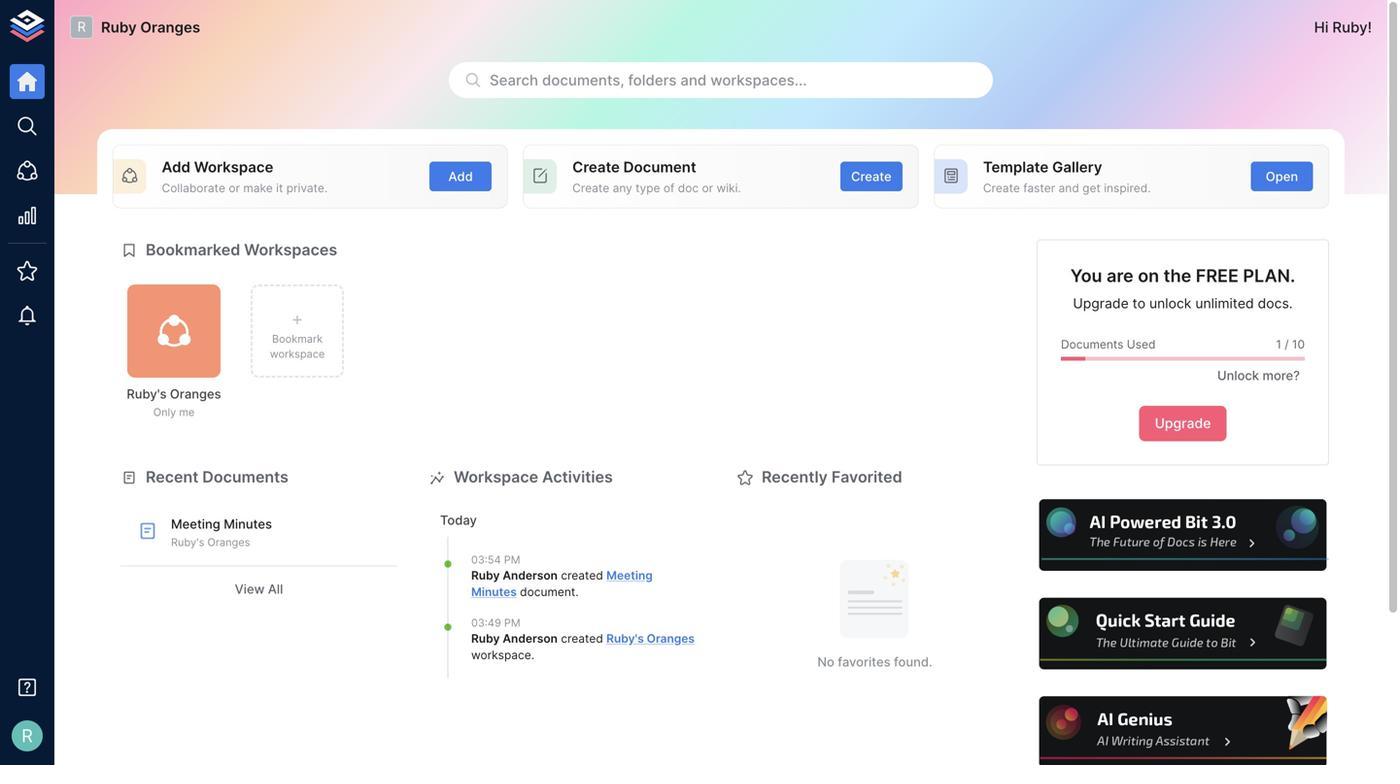 Task type: describe. For each thing, give the bounding box(es) containing it.
1 anderson from the top
[[503, 569, 558, 583]]

hi
[[1315, 18, 1329, 36]]

ruby's oranges only me
[[127, 387, 221, 419]]

ruby's inside ruby's oranges only me
[[127, 387, 167, 402]]

1 / 10
[[1276, 338, 1305, 352]]

documents used
[[1061, 338, 1156, 352]]

1 horizontal spatial r
[[77, 19, 86, 35]]

no favorites found.
[[818, 655, 933, 670]]

meeting minutes
[[471, 569, 653, 600]]

create document create any type of doc or wiki.
[[573, 158, 741, 195]]

doc
[[678, 181, 699, 195]]

view all
[[235, 582, 283, 597]]

no
[[818, 655, 835, 670]]

document
[[624, 158, 697, 176]]

03:49
[[471, 617, 501, 630]]

oranges inside 03:49 pm ruby anderson created ruby's oranges workspace .
[[647, 632, 695, 646]]

bookmarked
[[146, 241, 240, 260]]

workspaces...
[[711, 71, 807, 89]]

oranges inside 'meeting minutes ruby's oranges'
[[207, 537, 250, 549]]

bookmarked workspaces
[[146, 241, 337, 260]]

ruby inside 03:49 pm ruby anderson created ruby's oranges workspace .
[[471, 632, 500, 646]]

view
[[235, 582, 265, 597]]

created inside 03:49 pm ruby anderson created ruby's oranges workspace .
[[561, 632, 603, 646]]

open
[[1266, 169, 1299, 184]]

unlock more?
[[1218, 368, 1300, 383]]

add button
[[430, 162, 492, 192]]

get
[[1083, 181, 1101, 195]]

r button
[[6, 715, 49, 758]]

ruby oranges
[[101, 18, 200, 36]]

document
[[520, 585, 576, 600]]

workspaces
[[244, 241, 337, 260]]

2 help image from the top
[[1037, 596, 1330, 673]]

favorites
[[838, 655, 891, 670]]

unlock more? button
[[1207, 361, 1305, 391]]

1
[[1276, 338, 1282, 352]]

open button
[[1251, 162, 1314, 192]]

workspace inside 'add workspace collaborate or make it private.'
[[194, 158, 273, 176]]

and inside button
[[681, 71, 707, 89]]

found.
[[894, 655, 933, 670]]

collaborate
[[162, 181, 225, 195]]

it
[[276, 181, 283, 195]]

!
[[1368, 18, 1372, 36]]

upgrade inside button
[[1155, 416, 1211, 432]]

ruby's inside 03:49 pm ruby anderson created ruby's oranges workspace .
[[607, 632, 644, 646]]

pm for 03:49 pm ruby anderson created ruby's oranges workspace .
[[504, 617, 521, 630]]

add for add
[[449, 169, 473, 184]]

or inside "create document create any type of doc or wiki."
[[702, 181, 713, 195]]

meeting minutes ruby's oranges
[[171, 517, 272, 549]]

you
[[1071, 265, 1103, 287]]

meeting for meeting minutes ruby's oranges
[[171, 517, 220, 532]]

ruby's oranges link
[[607, 632, 695, 646]]

03:54
[[471, 554, 501, 567]]

3 help image from the top
[[1037, 694, 1330, 766]]

or inside 'add workspace collaborate or make it private.'
[[229, 181, 240, 195]]

unlimited
[[1196, 296, 1254, 312]]

bookmark workspace
[[270, 333, 325, 361]]

the
[[1164, 265, 1192, 287]]

template
[[983, 158, 1049, 176]]

unlock
[[1218, 368, 1260, 383]]

and inside the template gallery create faster and get inspired.
[[1059, 181, 1080, 195]]

me
[[179, 406, 195, 419]]

on
[[1138, 265, 1160, 287]]

recently favorited
[[762, 468, 903, 487]]

of
[[664, 181, 675, 195]]

workspace inside 03:49 pm ruby anderson created ruby's oranges workspace .
[[471, 649, 531, 663]]

wiki.
[[717, 181, 741, 195]]

search
[[490, 71, 538, 89]]

oranges inside ruby's oranges only me
[[170, 387, 221, 402]]

faster
[[1024, 181, 1056, 195]]

/
[[1285, 338, 1289, 352]]

recently
[[762, 468, 828, 487]]

inspired.
[[1104, 181, 1151, 195]]



Task type: locate. For each thing, give the bounding box(es) containing it.
make
[[243, 181, 273, 195]]

type
[[636, 181, 660, 195]]

.
[[576, 585, 579, 600], [531, 649, 535, 663]]

meeting down recent documents
[[171, 517, 220, 532]]

workspace down bookmark
[[270, 348, 325, 361]]

minutes inside 'meeting minutes ruby's oranges'
[[224, 517, 272, 532]]

add for add workspace collaborate or make it private.
[[162, 158, 191, 176]]

0 vertical spatial ruby's
[[127, 387, 167, 402]]

add workspace collaborate or make it private.
[[162, 158, 328, 195]]

1 pm from the top
[[504, 554, 520, 567]]

1 vertical spatial pm
[[504, 617, 521, 630]]

10
[[1293, 338, 1305, 352]]

0 horizontal spatial .
[[531, 649, 535, 663]]

upgrade down you
[[1073, 296, 1129, 312]]

0 vertical spatial .
[[576, 585, 579, 600]]

1 vertical spatial upgrade
[[1155, 416, 1211, 432]]

0 vertical spatial help image
[[1037, 497, 1330, 575]]

1 horizontal spatial documents
[[1061, 338, 1124, 352]]

1 vertical spatial meeting
[[607, 569, 653, 583]]

to
[[1133, 296, 1146, 312]]

view all button
[[121, 575, 398, 605]]

1 horizontal spatial or
[[702, 181, 713, 195]]

1 horizontal spatial workspace
[[454, 468, 539, 487]]

0 horizontal spatial r
[[22, 726, 33, 747]]

1 horizontal spatial ruby's
[[171, 537, 204, 549]]

1 horizontal spatial and
[[1059, 181, 1080, 195]]

folders
[[628, 71, 677, 89]]

minutes
[[224, 517, 272, 532], [471, 585, 517, 600]]

ruby anderson created
[[471, 569, 607, 583]]

0 horizontal spatial documents
[[202, 468, 289, 487]]

free
[[1196, 265, 1239, 287]]

documents,
[[542, 71, 624, 89]]

add inside button
[[449, 169, 473, 184]]

add inside 'add workspace collaborate or make it private.'
[[162, 158, 191, 176]]

1 vertical spatial documents
[[202, 468, 289, 487]]

2 horizontal spatial ruby's
[[607, 632, 644, 646]]

pm for 03:54 pm
[[504, 554, 520, 567]]

2 pm from the top
[[504, 617, 521, 630]]

pm
[[504, 554, 520, 567], [504, 617, 521, 630]]

0 vertical spatial r
[[77, 19, 86, 35]]

gallery
[[1053, 158, 1103, 176]]

meeting up the "ruby's oranges" link
[[607, 569, 653, 583]]

upgrade button
[[1140, 407, 1227, 442]]

all
[[268, 582, 283, 597]]

workspace up make
[[194, 158, 273, 176]]

add
[[162, 158, 191, 176], [449, 169, 473, 184]]

0 vertical spatial minutes
[[224, 517, 272, 532]]

1 horizontal spatial meeting
[[607, 569, 653, 583]]

03:54 pm
[[471, 554, 520, 567]]

upgrade
[[1073, 296, 1129, 312], [1155, 416, 1211, 432]]

workspace up today
[[454, 468, 539, 487]]

2 anderson from the top
[[503, 632, 558, 646]]

oranges
[[140, 18, 200, 36], [170, 387, 221, 402], [207, 537, 250, 549], [647, 632, 695, 646]]

create inside the template gallery create faster and get inspired.
[[983, 181, 1020, 195]]

r inside 'button'
[[22, 726, 33, 747]]

1 created from the top
[[561, 569, 603, 583]]

. down ruby anderson created
[[576, 585, 579, 600]]

ruby's down the meeting minutes
[[607, 632, 644, 646]]

. inside 03:49 pm ruby anderson created ruby's oranges workspace .
[[531, 649, 535, 663]]

0 vertical spatial and
[[681, 71, 707, 89]]

create button
[[841, 162, 903, 192]]

progress bar
[[842, 357, 1305, 361]]

0 horizontal spatial and
[[681, 71, 707, 89]]

workspace
[[194, 158, 273, 176], [454, 468, 539, 487]]

are
[[1107, 265, 1134, 287]]

0 horizontal spatial upgrade
[[1073, 296, 1129, 312]]

activities
[[542, 468, 613, 487]]

or
[[229, 181, 240, 195], [702, 181, 713, 195]]

1 vertical spatial and
[[1059, 181, 1080, 195]]

anderson
[[503, 569, 558, 583], [503, 632, 558, 646]]

bookmark
[[272, 333, 323, 346]]

r
[[77, 19, 86, 35], [22, 726, 33, 747]]

0 horizontal spatial ruby's
[[127, 387, 167, 402]]

. down document . at the bottom left of page
[[531, 649, 535, 663]]

2 vertical spatial help image
[[1037, 694, 1330, 766]]

favorited
[[832, 468, 903, 487]]

1 horizontal spatial upgrade
[[1155, 416, 1211, 432]]

search documents, folders and workspaces...
[[490, 71, 807, 89]]

1 vertical spatial workspace
[[471, 649, 531, 663]]

hi ruby !
[[1315, 18, 1372, 36]]

unlock
[[1150, 296, 1192, 312]]

create inside button
[[851, 169, 892, 184]]

help image
[[1037, 497, 1330, 575], [1037, 596, 1330, 673], [1037, 694, 1330, 766]]

1 or from the left
[[229, 181, 240, 195]]

ruby's down the recent
[[171, 537, 204, 549]]

03:49 pm ruby anderson created ruby's oranges workspace .
[[471, 617, 695, 663]]

create
[[573, 158, 620, 176], [851, 169, 892, 184], [573, 181, 610, 195], [983, 181, 1020, 195]]

1 vertical spatial .
[[531, 649, 535, 663]]

more?
[[1263, 368, 1300, 383]]

document .
[[517, 585, 579, 600]]

0 horizontal spatial add
[[162, 158, 191, 176]]

minutes down 03:54 pm
[[471, 585, 517, 600]]

minutes inside the meeting minutes
[[471, 585, 517, 600]]

template gallery create faster and get inspired.
[[983, 158, 1151, 195]]

pm right the 03:49
[[504, 617, 521, 630]]

any
[[613, 181, 633, 195]]

minutes for meeting minutes ruby's oranges
[[224, 517, 272, 532]]

workspace inside button
[[270, 348, 325, 361]]

workspace activities
[[454, 468, 613, 487]]

1 vertical spatial r
[[22, 726, 33, 747]]

plan.
[[1244, 265, 1296, 287]]

bookmark workspace button
[[251, 285, 344, 378]]

anderson inside 03:49 pm ruby anderson created ruby's oranges workspace .
[[503, 632, 558, 646]]

workspace down the 03:49
[[471, 649, 531, 663]]

meeting inside the meeting minutes
[[607, 569, 653, 583]]

1 vertical spatial created
[[561, 632, 603, 646]]

upgrade inside you are on the free plan. upgrade to unlock unlimited docs.
[[1073, 296, 1129, 312]]

2 vertical spatial ruby's
[[607, 632, 644, 646]]

0 horizontal spatial or
[[229, 181, 240, 195]]

1 vertical spatial ruby's
[[171, 537, 204, 549]]

0 vertical spatial meeting
[[171, 517, 220, 532]]

and down gallery
[[1059, 181, 1080, 195]]

pm inside 03:49 pm ruby anderson created ruby's oranges workspace .
[[504, 617, 521, 630]]

documents left used
[[1061, 338, 1124, 352]]

you are on the free plan. upgrade to unlock unlimited docs.
[[1071, 265, 1296, 312]]

meeting for meeting minutes
[[607, 569, 653, 583]]

0 vertical spatial documents
[[1061, 338, 1124, 352]]

or right the doc
[[702, 181, 713, 195]]

or left make
[[229, 181, 240, 195]]

1 horizontal spatial add
[[449, 169, 473, 184]]

1 vertical spatial workspace
[[454, 468, 539, 487]]

1 help image from the top
[[1037, 497, 1330, 575]]

only
[[153, 406, 176, 419]]

0 vertical spatial anderson
[[503, 569, 558, 583]]

0 horizontal spatial meeting
[[171, 517, 220, 532]]

ruby's up 'only'
[[127, 387, 167, 402]]

minutes down recent documents
[[224, 517, 272, 532]]

1 horizontal spatial workspace
[[471, 649, 531, 663]]

documents
[[1061, 338, 1124, 352], [202, 468, 289, 487]]

created up 'document'
[[561, 569, 603, 583]]

0 vertical spatial workspace
[[270, 348, 325, 361]]

0 horizontal spatial workspace
[[270, 348, 325, 361]]

2 created from the top
[[561, 632, 603, 646]]

workspace
[[270, 348, 325, 361], [471, 649, 531, 663]]

2 or from the left
[[702, 181, 713, 195]]

1 horizontal spatial .
[[576, 585, 579, 600]]

0 vertical spatial created
[[561, 569, 603, 583]]

ruby's
[[127, 387, 167, 402], [171, 537, 204, 549], [607, 632, 644, 646]]

recent
[[146, 468, 199, 487]]

meeting
[[171, 517, 220, 532], [607, 569, 653, 583]]

0 vertical spatial workspace
[[194, 158, 273, 176]]

1 vertical spatial anderson
[[503, 632, 558, 646]]

pm right 03:54
[[504, 554, 520, 567]]

anderson up document . at the bottom left of page
[[503, 569, 558, 583]]

private.
[[286, 181, 328, 195]]

anderson down document . at the bottom left of page
[[503, 632, 558, 646]]

created down 'document'
[[561, 632, 603, 646]]

ruby's inside 'meeting minutes ruby's oranges'
[[171, 537, 204, 549]]

used
[[1127, 338, 1156, 352]]

and
[[681, 71, 707, 89], [1059, 181, 1080, 195]]

1 vertical spatial minutes
[[471, 585, 517, 600]]

upgrade down unlock more? button
[[1155, 416, 1211, 432]]

meeting minutes link
[[471, 569, 653, 600]]

recent documents
[[146, 468, 289, 487]]

0 vertical spatial upgrade
[[1073, 296, 1129, 312]]

1 horizontal spatial minutes
[[471, 585, 517, 600]]

today
[[440, 513, 477, 528]]

documents up 'meeting minutes ruby's oranges'
[[202, 468, 289, 487]]

minutes for meeting minutes
[[471, 585, 517, 600]]

0 vertical spatial pm
[[504, 554, 520, 567]]

docs.
[[1258, 296, 1293, 312]]

created
[[561, 569, 603, 583], [561, 632, 603, 646]]

ruby
[[101, 18, 137, 36], [1333, 18, 1368, 36], [471, 569, 500, 583], [471, 632, 500, 646]]

1 vertical spatial help image
[[1037, 596, 1330, 673]]

0 horizontal spatial minutes
[[224, 517, 272, 532]]

search documents, folders and workspaces... button
[[449, 62, 993, 98]]

0 horizontal spatial workspace
[[194, 158, 273, 176]]

meeting inside 'meeting minutes ruby's oranges'
[[171, 517, 220, 532]]

and right folders
[[681, 71, 707, 89]]



Task type: vqa. For each thing, say whether or not it's contained in the screenshot.


